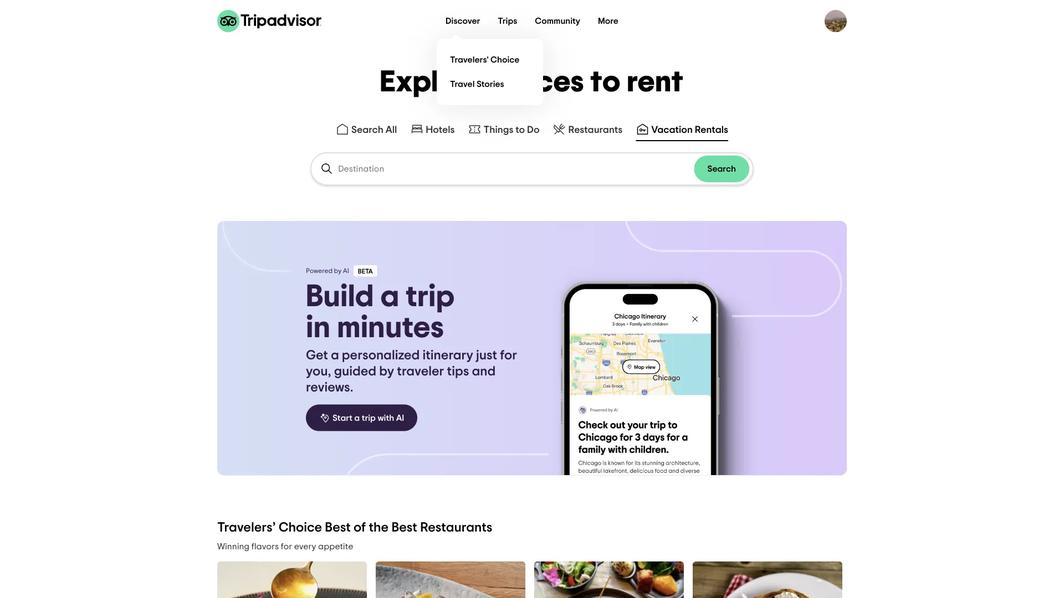 Task type: vqa. For each thing, say whether or not it's contained in the screenshot.
minutes "trip"
yes



Task type: describe. For each thing, give the bounding box(es) containing it.
search all
[[351, 125, 397, 135]]

flavors
[[251, 542, 279, 551]]

build a trip in minutes
[[306, 281, 455, 343]]

do
[[527, 125, 540, 135]]

appetite
[[318, 542, 353, 551]]

to inside button
[[516, 125, 525, 135]]

menu containing travelers' choice
[[437, 39, 543, 105]]

Search search field
[[338, 164, 694, 174]]

rentals
[[695, 125, 728, 135]]

1 vertical spatial restaurants
[[420, 522, 492, 535]]

0 horizontal spatial by
[[334, 268, 342, 274]]

vacation rentals button
[[634, 120, 730, 141]]

things to do
[[484, 125, 540, 135]]

things to do button
[[466, 120, 542, 141]]

travel stories link
[[446, 72, 534, 96]]

a for start
[[354, 414, 360, 423]]

you,
[[306, 365, 331, 379]]

discover button
[[437, 10, 489, 32]]

trip for minutes
[[406, 281, 455, 312]]

stories
[[477, 80, 504, 89]]

search all button
[[334, 120, 399, 141]]

vacation
[[651, 125, 693, 135]]

hotels link
[[410, 123, 455, 136]]

travel stories
[[450, 80, 504, 89]]

a for get
[[331, 349, 339, 362]]

and
[[472, 365, 496, 379]]

get a personalized itinerary just for you, guided by traveler tips and reviews.
[[306, 349, 517, 395]]

get
[[306, 349, 328, 362]]

travelers'
[[217, 522, 276, 535]]

winning flavors for every appetite
[[217, 542, 353, 551]]

choice for travelers'
[[491, 55, 520, 64]]

choice for travelers'
[[279, 522, 322, 535]]

start a trip with ai button
[[306, 405, 417, 431]]

explore
[[380, 67, 485, 97]]

of
[[354, 522, 366, 535]]

0 vertical spatial ai
[[343, 268, 349, 274]]

with
[[378, 414, 394, 423]]

explore places to rent
[[380, 67, 684, 97]]

personalized
[[342, 349, 420, 362]]

hotels button
[[408, 120, 457, 141]]

search for search
[[707, 165, 736, 173]]

things
[[484, 125, 513, 135]]

things to do link
[[468, 123, 540, 136]]

travelers'
[[450, 55, 489, 64]]

traveler
[[397, 365, 444, 379]]

start
[[333, 414, 352, 423]]

a for build
[[380, 281, 399, 312]]

rent
[[627, 67, 684, 97]]

discover
[[446, 17, 480, 25]]

beta
[[358, 269, 373, 275]]

travel
[[450, 80, 475, 89]]

the
[[369, 522, 389, 535]]



Task type: locate. For each thing, give the bounding box(es) containing it.
a inside get a personalized itinerary just for you, guided by traveler tips and reviews.
[[331, 349, 339, 362]]

in
[[306, 312, 330, 343]]

1 horizontal spatial search
[[707, 165, 736, 173]]

ai right with
[[396, 414, 404, 423]]

by down personalized
[[379, 365, 394, 379]]

itinerary
[[423, 349, 473, 362]]

search down rentals
[[707, 165, 736, 173]]

0 horizontal spatial search
[[351, 125, 383, 135]]

1 horizontal spatial ai
[[396, 414, 404, 423]]

0 vertical spatial search
[[351, 125, 383, 135]]

a right get
[[331, 349, 339, 362]]

1 horizontal spatial for
[[500, 349, 517, 362]]

1 vertical spatial choice
[[279, 522, 322, 535]]

best
[[325, 522, 351, 535], [391, 522, 417, 535]]

choice up stories
[[491, 55, 520, 64]]

a inside build a trip in minutes
[[380, 281, 399, 312]]

for left every at the bottom of page
[[281, 542, 292, 551]]

trip inside build a trip in minutes
[[406, 281, 455, 312]]

0 vertical spatial for
[[500, 349, 517, 362]]

more
[[598, 17, 618, 25]]

search inside button
[[707, 165, 736, 173]]

tab list containing search all
[[0, 118, 1064, 144]]

trip
[[406, 281, 455, 312], [362, 414, 376, 423]]

menu
[[437, 39, 543, 105]]

0 horizontal spatial restaurants
[[420, 522, 492, 535]]

vacation rentals
[[651, 125, 728, 135]]

places
[[492, 67, 584, 97]]

0 horizontal spatial for
[[281, 542, 292, 551]]

0 vertical spatial a
[[380, 281, 399, 312]]

2 horizontal spatial a
[[380, 281, 399, 312]]

winning
[[217, 542, 249, 551]]

1 horizontal spatial restaurants
[[568, 125, 623, 135]]

restaurants
[[568, 125, 623, 135], [420, 522, 492, 535]]

to
[[590, 67, 621, 97], [516, 125, 525, 135]]

every
[[294, 542, 316, 551]]

by inside get a personalized itinerary just for you, guided by traveler tips and reviews.
[[379, 365, 394, 379]]

start a trip with ai
[[333, 414, 404, 423]]

community button
[[526, 10, 589, 32]]

1 vertical spatial search
[[707, 165, 736, 173]]

0 vertical spatial to
[[590, 67, 621, 97]]

build
[[306, 281, 374, 312]]

2 best from the left
[[391, 522, 417, 535]]

a inside button
[[354, 414, 360, 423]]

travelers' choice
[[450, 55, 520, 64]]

community
[[535, 17, 580, 25]]

0 horizontal spatial ai
[[343, 268, 349, 274]]

1 vertical spatial to
[[516, 125, 525, 135]]

trip for ai
[[362, 414, 376, 423]]

just
[[476, 349, 497, 362]]

search image
[[320, 162, 334, 176]]

more button
[[589, 10, 627, 32]]

restaurants link
[[553, 123, 623, 136]]

best up appetite
[[325, 522, 351, 535]]

search
[[351, 125, 383, 135], [707, 165, 736, 173]]

1 horizontal spatial a
[[354, 414, 360, 423]]

1 horizontal spatial best
[[391, 522, 417, 535]]

0 horizontal spatial a
[[331, 349, 339, 362]]

0 horizontal spatial to
[[516, 125, 525, 135]]

1 vertical spatial by
[[379, 365, 394, 379]]

travelers' choice link
[[446, 48, 534, 72]]

1 horizontal spatial trip
[[406, 281, 455, 312]]

guided
[[334, 365, 376, 379]]

ai inside start a trip with ai button
[[396, 414, 404, 423]]

by
[[334, 268, 342, 274], [379, 365, 394, 379]]

search for search all
[[351, 125, 383, 135]]

1 vertical spatial trip
[[362, 414, 376, 423]]

1 vertical spatial a
[[331, 349, 339, 362]]

1 horizontal spatial choice
[[491, 55, 520, 64]]

travelers' choice best of the best restaurants
[[217, 522, 492, 535]]

0 horizontal spatial choice
[[279, 522, 322, 535]]

powered
[[306, 268, 333, 274]]

search left all
[[351, 125, 383, 135]]

search inside button
[[351, 125, 383, 135]]

1 horizontal spatial to
[[590, 67, 621, 97]]

0 horizontal spatial trip
[[362, 414, 376, 423]]

0 vertical spatial by
[[334, 268, 342, 274]]

to left rent
[[590, 67, 621, 97]]

restaurants inside button
[[568, 125, 623, 135]]

all
[[386, 125, 397, 135]]

vacation rentals link
[[636, 123, 728, 136]]

0 horizontal spatial best
[[325, 522, 351, 535]]

by right powered
[[334, 268, 342, 274]]

ai left beta
[[343, 268, 349, 274]]

0 vertical spatial trip
[[406, 281, 455, 312]]

Search search field
[[311, 154, 753, 185]]

choice
[[491, 55, 520, 64], [279, 522, 322, 535]]

1 horizontal spatial by
[[379, 365, 394, 379]]

2 vertical spatial a
[[354, 414, 360, 423]]

tripadvisor image
[[217, 10, 321, 32]]

a right build
[[380, 281, 399, 312]]

minutes
[[337, 312, 444, 343]]

ai
[[343, 268, 349, 274], [396, 414, 404, 423]]

best right "the"
[[391, 522, 417, 535]]

search button
[[694, 156, 749, 182]]

1 best from the left
[[325, 522, 351, 535]]

to left do
[[516, 125, 525, 135]]

powered by ai
[[306, 268, 349, 274]]

a
[[380, 281, 399, 312], [331, 349, 339, 362], [354, 414, 360, 423]]

trips
[[498, 17, 517, 25]]

tab list
[[0, 118, 1064, 144]]

trips button
[[489, 10, 526, 32]]

tips
[[447, 365, 469, 379]]

restaurants button
[[551, 120, 625, 141]]

for
[[500, 349, 517, 362], [281, 542, 292, 551]]

0 vertical spatial restaurants
[[568, 125, 623, 135]]

a right start
[[354, 414, 360, 423]]

for right just
[[500, 349, 517, 362]]

reviews.
[[306, 381, 353, 395]]

for inside get a personalized itinerary just for you, guided by traveler tips and reviews.
[[500, 349, 517, 362]]

0 vertical spatial choice
[[491, 55, 520, 64]]

trip inside button
[[362, 414, 376, 423]]

profile picture image
[[825, 10, 847, 32]]

choice up every at the bottom of page
[[279, 522, 322, 535]]

1 vertical spatial for
[[281, 542, 292, 551]]

1 vertical spatial ai
[[396, 414, 404, 423]]

hotels
[[426, 125, 455, 135]]



